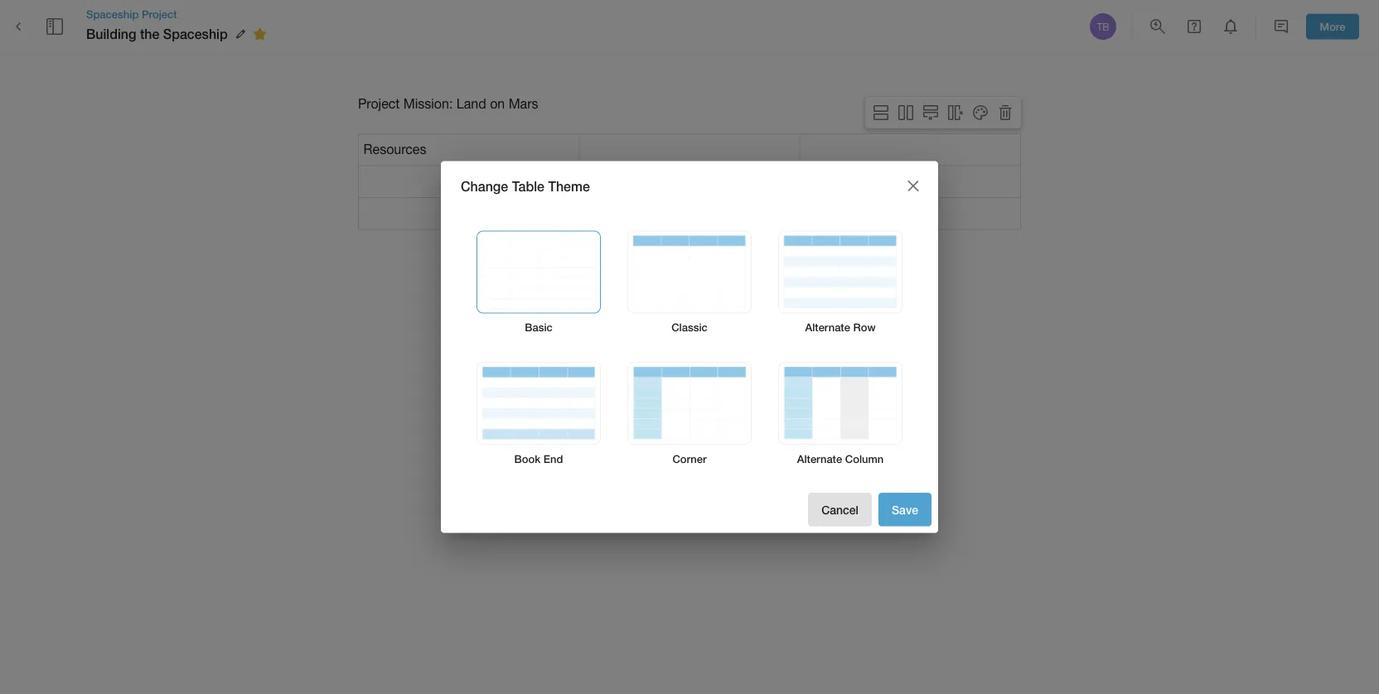 Task type: locate. For each thing, give the bounding box(es) containing it.
1 horizontal spatial spaceship
[[163, 26, 228, 42]]

alternate for alternate column
[[797, 452, 842, 465]]

book
[[514, 452, 541, 465]]

mars
[[509, 96, 538, 111]]

0 horizontal spatial spaceship
[[86, 7, 139, 20]]

more
[[1320, 20, 1346, 33]]

alternate for alternate row
[[805, 321, 850, 334]]

building the spaceship
[[86, 26, 228, 42]]

spaceship down 'spaceship project' link
[[163, 26, 228, 42]]

project up building the spaceship
[[142, 7, 177, 20]]

0 vertical spatial spaceship
[[86, 7, 139, 20]]

end
[[544, 452, 563, 465]]

tb
[[1097, 21, 1110, 32]]

book end
[[514, 452, 563, 465]]

spaceship project link
[[86, 7, 272, 22]]

column
[[845, 452, 884, 465]]

remove favorite image
[[250, 24, 270, 44]]

alternate
[[805, 321, 850, 334], [797, 452, 842, 465]]

basic
[[525, 321, 553, 334]]

spaceship project
[[86, 7, 177, 20]]

1 vertical spatial project
[[358, 96, 400, 111]]

alternate left row
[[805, 321, 850, 334]]

alternate left column
[[797, 452, 842, 465]]

1 vertical spatial alternate
[[797, 452, 842, 465]]

mission:
[[404, 96, 453, 111]]

spaceship up "building"
[[86, 7, 139, 20]]

project up resources
[[358, 96, 400, 111]]

on
[[490, 96, 505, 111]]

change table theme
[[461, 178, 590, 194]]

save button
[[879, 493, 932, 527]]

table
[[512, 178, 545, 194]]

0 vertical spatial alternate
[[805, 321, 850, 334]]

resources
[[364, 142, 426, 157]]

alternate row
[[805, 321, 876, 334]]

project
[[142, 7, 177, 20], [358, 96, 400, 111]]

1 vertical spatial spaceship
[[163, 26, 228, 42]]

0 vertical spatial project
[[142, 7, 177, 20]]

0 horizontal spatial project
[[142, 7, 177, 20]]

spaceship
[[86, 7, 139, 20], [163, 26, 228, 42]]



Task type: vqa. For each thing, say whether or not it's contained in the screenshot.
bottommost Favorite icon
no



Task type: describe. For each thing, give the bounding box(es) containing it.
the
[[140, 26, 159, 42]]

project mission: land on mars
[[358, 96, 538, 111]]

1 horizontal spatial project
[[358, 96, 400, 111]]

change
[[461, 178, 508, 194]]

more button
[[1306, 14, 1359, 39]]

land
[[457, 96, 486, 111]]

change table theme dialog
[[441, 161, 938, 533]]

theme
[[548, 178, 590, 194]]

save
[[892, 503, 918, 517]]

building
[[86, 26, 136, 42]]

alternate column
[[797, 452, 884, 465]]

corner
[[673, 452, 707, 465]]

row
[[853, 321, 876, 334]]

project inside 'spaceship project' link
[[142, 7, 177, 20]]

cancel button
[[808, 493, 872, 527]]

cancel
[[822, 503, 859, 517]]

tb button
[[1088, 11, 1119, 42]]

classic
[[672, 321, 708, 334]]



